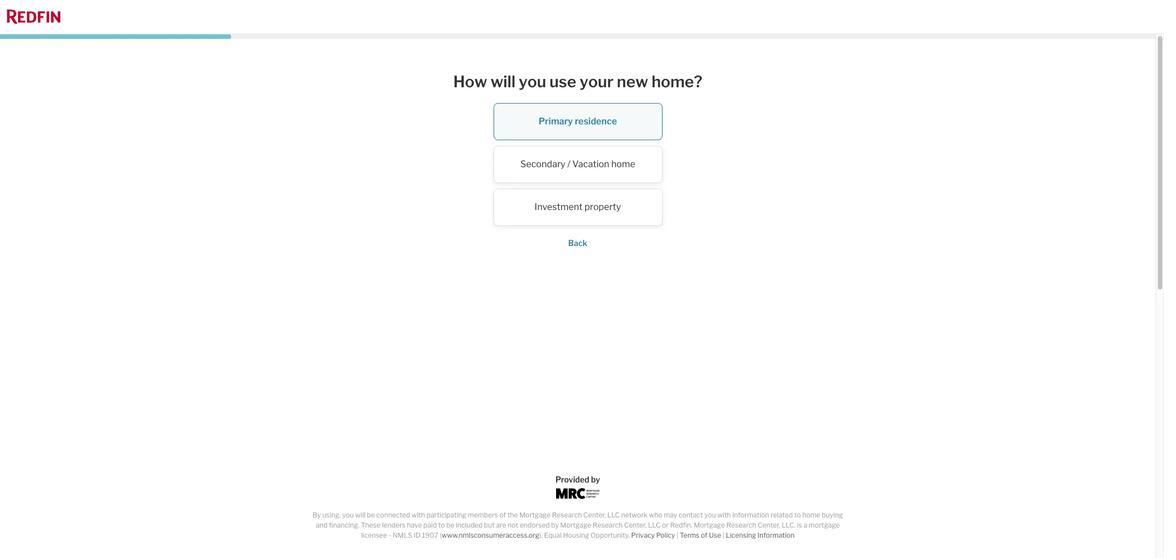 Task type: vqa. For each thing, say whether or not it's contained in the screenshot.
the ft
no



Task type: describe. For each thing, give the bounding box(es) containing it.
1 horizontal spatial center,
[[624, 521, 647, 530]]

0 horizontal spatial be
[[367, 511, 375, 520]]

home inside option group
[[611, 159, 636, 169]]

llc.
[[782, 521, 796, 530]]

0 vertical spatial will
[[491, 72, 516, 91]]

these
[[361, 521, 381, 530]]

id
[[414, 531, 421, 540]]

not
[[508, 521, 518, 530]]

using,
[[322, 511, 341, 520]]

included
[[456, 521, 483, 530]]

equal
[[544, 531, 562, 540]]

1 | from the left
[[677, 531, 678, 540]]

buying
[[822, 511, 843, 520]]

provided
[[556, 475, 590, 485]]

and
[[316, 521, 328, 530]]

back button
[[568, 238, 587, 248]]

or
[[662, 521, 669, 530]]

who
[[649, 511, 663, 520]]

how will you use your new home?
[[453, 72, 703, 91]]

will inside by using, you will be connected with participating members of the mortgage research center, llc network who may contact you with information related to home buying and financing. these lenders have paid to be included but are not endorsed by mortgage research center, llc or redfin. mortgage research center, llc. is a mortgage licensee - nmls id 1907 (
[[355, 511, 366, 520]]

primary
[[539, 116, 573, 127]]

licensee
[[361, 531, 387, 540]]

terms of use link
[[680, 531, 721, 540]]

2 horizontal spatial center,
[[758, 521, 780, 530]]

housing
[[563, 531, 589, 540]]

you for using,
[[342, 511, 354, 520]]

home inside by using, you will be connected with participating members of the mortgage research center, llc network who may contact you with information related to home buying and financing. these lenders have paid to be included but are not endorsed by mortgage research center, llc or redfin. mortgage research center, llc. is a mortgage licensee - nmls id 1907 (
[[803, 511, 821, 520]]

1 vertical spatial llc
[[648, 521, 661, 530]]

but
[[484, 521, 495, 530]]

redfin.
[[670, 521, 693, 530]]

).
[[540, 531, 543, 540]]

0 horizontal spatial mortgage
[[520, 511, 551, 520]]

vacation
[[573, 159, 610, 169]]

secondary / vacation home
[[520, 159, 636, 169]]

0 vertical spatial llc
[[608, 511, 620, 520]]

primary residence
[[539, 116, 617, 127]]

participating
[[427, 511, 467, 520]]

how
[[453, 72, 487, 91]]

mortgage
[[809, 521, 840, 530]]

0 horizontal spatial center,
[[583, 511, 606, 520]]

endorsed
[[520, 521, 550, 530]]



Task type: locate. For each thing, give the bounding box(es) containing it.
2 horizontal spatial research
[[727, 521, 756, 530]]

llc up privacy policy link
[[648, 521, 661, 530]]

0 horizontal spatial with
[[412, 511, 425, 520]]

paid
[[424, 521, 437, 530]]

to up is
[[795, 511, 801, 520]]

a
[[804, 521, 807, 530]]

1 horizontal spatial of
[[701, 531, 708, 540]]

of
[[500, 511, 506, 520], [701, 531, 708, 540]]

of for terms
[[701, 531, 708, 540]]

0 horizontal spatial by
[[551, 521, 559, 530]]

mortgage research center image
[[556, 489, 600, 499]]

be down participating
[[447, 521, 454, 530]]

by up the mortgage research center image
[[591, 475, 600, 485]]

provided by
[[556, 475, 600, 485]]

1 vertical spatial be
[[447, 521, 454, 530]]

2 horizontal spatial you
[[705, 511, 716, 520]]

by using, you will be connected with participating members of the mortgage research center, llc network who may contact you with information related to home buying and financing. these lenders have paid to be included but are not endorsed by mortgage research center, llc or redfin. mortgage research center, llc. is a mortgage licensee - nmls id 1907 (
[[313, 511, 843, 540]]

1 horizontal spatial home
[[803, 511, 821, 520]]

be up these
[[367, 511, 375, 520]]

with up use
[[718, 511, 731, 520]]

new home?
[[617, 72, 703, 91]]

1 horizontal spatial |
[[723, 531, 725, 540]]

of inside by using, you will be connected with participating members of the mortgage research center, llc network who may contact you with information related to home buying and financing. these lenders have paid to be included but are not endorsed by mortgage research center, llc or redfin. mortgage research center, llc. is a mortgage licensee - nmls id 1907 (
[[500, 511, 506, 520]]

1 vertical spatial by
[[551, 521, 559, 530]]

is
[[797, 521, 802, 530]]

the
[[508, 511, 518, 520]]

research up licensing
[[727, 521, 756, 530]]

will right how
[[491, 72, 516, 91]]

residence
[[575, 116, 617, 127]]

policy
[[656, 531, 675, 540]]

by inside by using, you will be connected with participating members of the mortgage research center, llc network who may contact you with information related to home buying and financing. these lenders have paid to be included but are not endorsed by mortgage research center, llc or redfin. mortgage research center, llc. is a mortgage licensee - nmls id 1907 (
[[551, 521, 559, 530]]

-
[[389, 531, 391, 540]]

licensing information link
[[726, 531, 795, 540]]

0 vertical spatial of
[[500, 511, 506, 520]]

network
[[621, 511, 648, 520]]

1907
[[422, 531, 438, 540]]

1 horizontal spatial with
[[718, 511, 731, 520]]

contact
[[679, 511, 703, 520]]

www.nmlsconsumeraccess.org link
[[442, 531, 540, 540]]

you up financing.
[[342, 511, 354, 520]]

center, up the information
[[758, 521, 780, 530]]

nmls
[[393, 531, 412, 540]]

1 with from the left
[[412, 511, 425, 520]]

opportunity.
[[591, 531, 630, 540]]

connected
[[376, 511, 410, 520]]

research
[[552, 511, 582, 520], [593, 521, 623, 530], [727, 521, 756, 530]]

information
[[758, 531, 795, 540]]

1 horizontal spatial by
[[591, 475, 600, 485]]

| right use
[[723, 531, 725, 540]]

how will you use your new home? option group
[[353, 103, 803, 226]]

your
[[580, 72, 614, 91]]

of left the
[[500, 511, 506, 520]]

center, down network
[[624, 521, 647, 530]]

0 horizontal spatial home
[[611, 159, 636, 169]]

lenders
[[382, 521, 406, 530]]

0 horizontal spatial |
[[677, 531, 678, 540]]

0 horizontal spatial will
[[355, 511, 366, 520]]

1 horizontal spatial llc
[[648, 521, 661, 530]]

mortgage up use
[[694, 521, 725, 530]]

www.nmlsconsumeraccess.org ). equal housing opportunity. privacy policy | terms of use | licensing information
[[442, 531, 795, 540]]

will
[[491, 72, 516, 91], [355, 511, 366, 520]]

(
[[440, 531, 442, 540]]

0 vertical spatial be
[[367, 511, 375, 520]]

1 vertical spatial will
[[355, 511, 366, 520]]

2 with from the left
[[718, 511, 731, 520]]

2 horizontal spatial mortgage
[[694, 521, 725, 530]]

www.nmlsconsumeraccess.org
[[442, 531, 540, 540]]

0 vertical spatial home
[[611, 159, 636, 169]]

to
[[795, 511, 801, 520], [438, 521, 445, 530]]

0 horizontal spatial to
[[438, 521, 445, 530]]

center,
[[583, 511, 606, 520], [624, 521, 647, 530], [758, 521, 780, 530]]

of left use
[[701, 531, 708, 540]]

of for members
[[500, 511, 506, 520]]

terms
[[680, 531, 700, 540]]

|
[[677, 531, 678, 540], [723, 531, 725, 540]]

by
[[313, 511, 321, 520]]

you for will
[[519, 72, 546, 91]]

will up these
[[355, 511, 366, 520]]

investment
[[535, 202, 583, 212]]

| down redfin.
[[677, 531, 678, 540]]

to up (
[[438, 521, 445, 530]]

mortgage up housing
[[560, 521, 592, 530]]

1 horizontal spatial will
[[491, 72, 516, 91]]

use
[[550, 72, 576, 91]]

1 horizontal spatial mortgage
[[560, 521, 592, 530]]

home
[[611, 159, 636, 169], [803, 511, 821, 520]]

2 | from the left
[[723, 531, 725, 540]]

members
[[468, 511, 498, 520]]

you left the use
[[519, 72, 546, 91]]

investment property
[[535, 202, 621, 212]]

may
[[664, 511, 677, 520]]

1 vertical spatial to
[[438, 521, 445, 530]]

privacy policy link
[[631, 531, 675, 540]]

1 vertical spatial home
[[803, 511, 821, 520]]

by
[[591, 475, 600, 485], [551, 521, 559, 530]]

privacy
[[631, 531, 655, 540]]

have
[[407, 521, 422, 530]]

center, up opportunity.
[[583, 511, 606, 520]]

0 horizontal spatial of
[[500, 511, 506, 520]]

home up a
[[803, 511, 821, 520]]

back
[[568, 238, 587, 248]]

research up housing
[[552, 511, 582, 520]]

/
[[568, 159, 571, 169]]

you
[[519, 72, 546, 91], [342, 511, 354, 520], [705, 511, 716, 520]]

1 horizontal spatial research
[[593, 521, 623, 530]]

property
[[585, 202, 621, 212]]

secondary
[[520, 159, 566, 169]]

llc up opportunity.
[[608, 511, 620, 520]]

mortgage
[[520, 511, 551, 520], [560, 521, 592, 530], [694, 521, 725, 530]]

1 horizontal spatial to
[[795, 511, 801, 520]]

0 vertical spatial to
[[795, 511, 801, 520]]

0 horizontal spatial research
[[552, 511, 582, 520]]

home right vacation
[[611, 159, 636, 169]]

1 horizontal spatial you
[[519, 72, 546, 91]]

0 horizontal spatial you
[[342, 511, 354, 520]]

1 vertical spatial of
[[701, 531, 708, 540]]

with up have
[[412, 511, 425, 520]]

licensing
[[726, 531, 756, 540]]

mortgage up endorsed
[[520, 511, 551, 520]]

by up "equal"
[[551, 521, 559, 530]]

1 horizontal spatial be
[[447, 521, 454, 530]]

be
[[367, 511, 375, 520], [447, 521, 454, 530]]

research up opportunity.
[[593, 521, 623, 530]]

you right contact
[[705, 511, 716, 520]]

use
[[709, 531, 721, 540]]

financing.
[[329, 521, 360, 530]]

llc
[[608, 511, 620, 520], [648, 521, 661, 530]]

are
[[496, 521, 506, 530]]

related
[[771, 511, 793, 520]]

with
[[412, 511, 425, 520], [718, 511, 731, 520]]

0 horizontal spatial llc
[[608, 511, 620, 520]]

0 vertical spatial by
[[591, 475, 600, 485]]

information
[[733, 511, 769, 520]]



